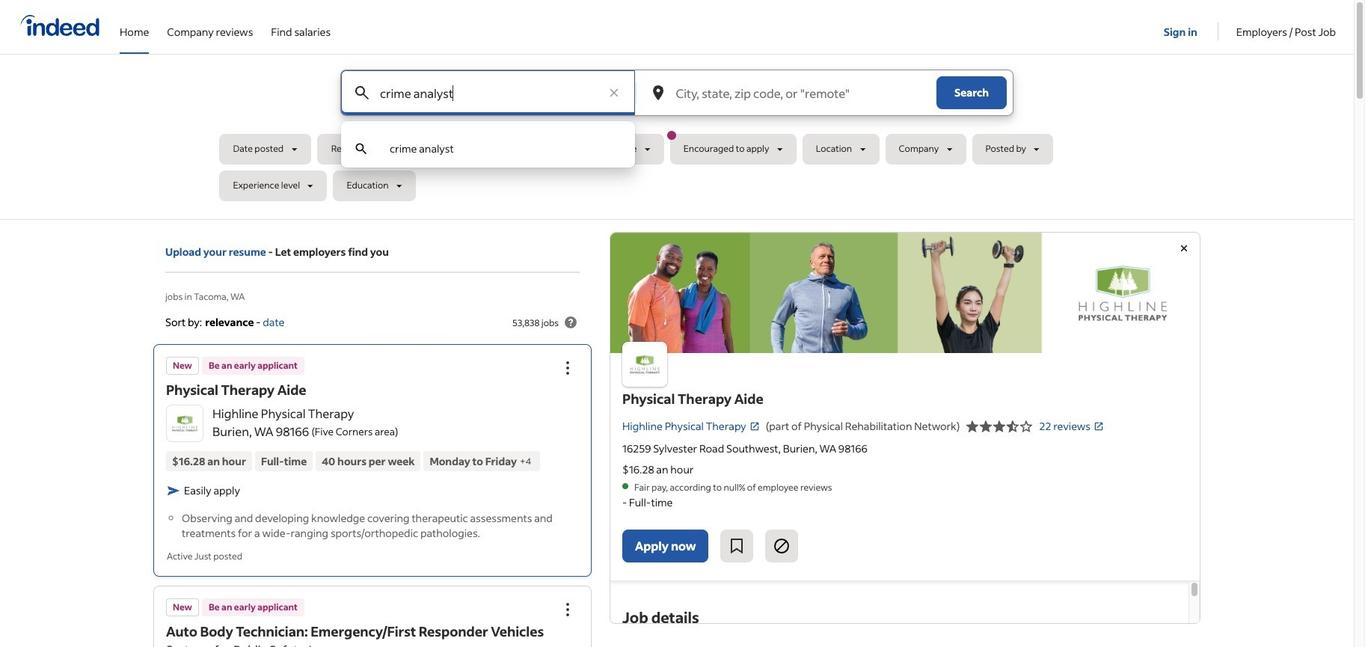 Task type: vqa. For each thing, say whether or not it's contained in the screenshot.
"3.5 out of 5 stars" image
yes



Task type: locate. For each thing, give the bounding box(es) containing it.
3.5 out of 5 stars. link to 22 reviews company ratings (opens in a new tab) image
[[1094, 421, 1105, 431]]

3.5 out of 5 stars image
[[967, 417, 1034, 435]]

highline physical therapy logo image
[[611, 233, 1201, 353], [623, 342, 668, 387]]

crime analyst element
[[390, 141, 454, 156]]

None search field
[[220, 70, 1135, 207]]

not interested image
[[773, 537, 791, 555]]

save this job image
[[729, 537, 747, 555]]

Edit location text field
[[673, 70, 931, 115]]



Task type: describe. For each thing, give the bounding box(es) containing it.
search: Job title, keywords, or company text field
[[377, 70, 599, 115]]

close job details image
[[1176, 240, 1194, 257]]

job actions for physical therapy aide is collapsed image
[[559, 360, 577, 377]]

help icon image
[[562, 314, 580, 332]]

job actions for auto body technician: emergency/first responder vehicles is collapsed image
[[559, 601, 577, 619]]

highline physical therapy (opens in a new tab) image
[[750, 421, 760, 431]]

clear what input image
[[607, 85, 622, 100]]

company logo image
[[167, 406, 203, 442]]



